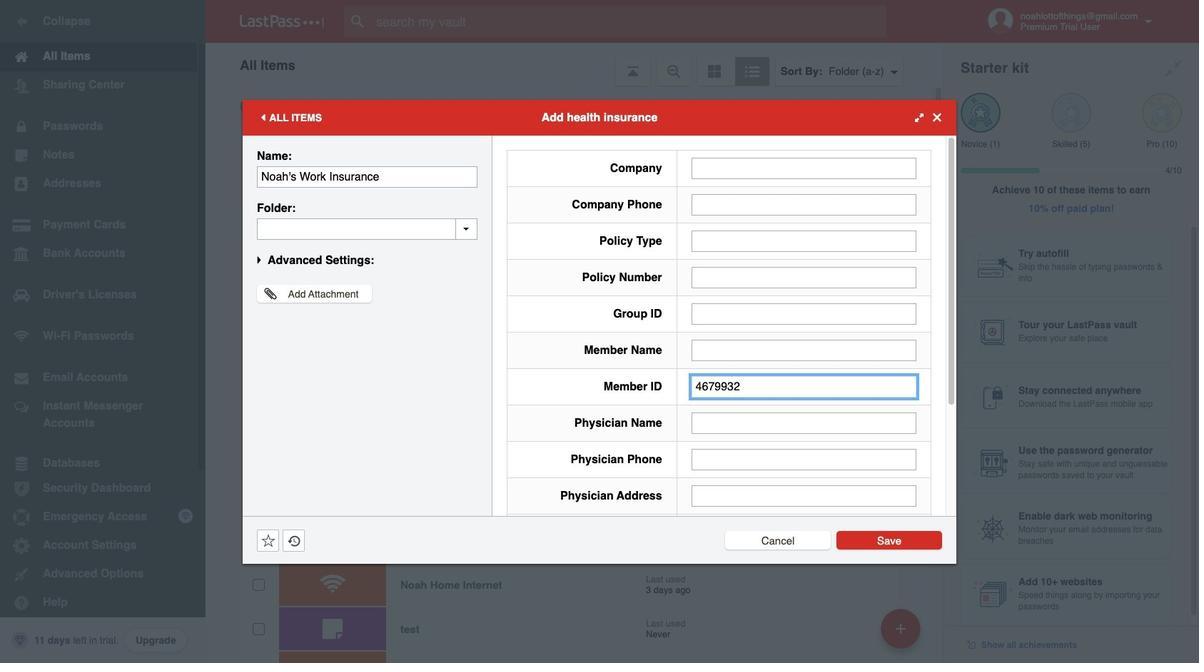 Task type: locate. For each thing, give the bounding box(es) containing it.
new item navigation
[[876, 605, 930, 663]]

None text field
[[692, 157, 917, 179], [692, 194, 917, 215], [692, 267, 917, 288], [692, 303, 917, 324], [692, 339, 917, 361], [692, 412, 917, 434], [692, 449, 917, 470], [692, 157, 917, 179], [692, 194, 917, 215], [692, 267, 917, 288], [692, 303, 917, 324], [692, 339, 917, 361], [692, 412, 917, 434], [692, 449, 917, 470]]

vault options navigation
[[206, 43, 944, 86]]

dialog
[[243, 100, 957, 654]]

Search search field
[[344, 6, 915, 37]]

None text field
[[257, 166, 478, 187], [257, 218, 478, 240], [692, 230, 917, 252], [692, 376, 917, 397], [692, 485, 917, 507], [257, 166, 478, 187], [257, 218, 478, 240], [692, 230, 917, 252], [692, 376, 917, 397], [692, 485, 917, 507]]

search my vault text field
[[344, 6, 915, 37]]

lastpass image
[[240, 15, 324, 28]]



Task type: describe. For each thing, give the bounding box(es) containing it.
main navigation navigation
[[0, 0, 206, 663]]

new item image
[[896, 624, 906, 634]]



Task type: vqa. For each thing, say whether or not it's contained in the screenshot.
NEW ITEM navigation
yes



